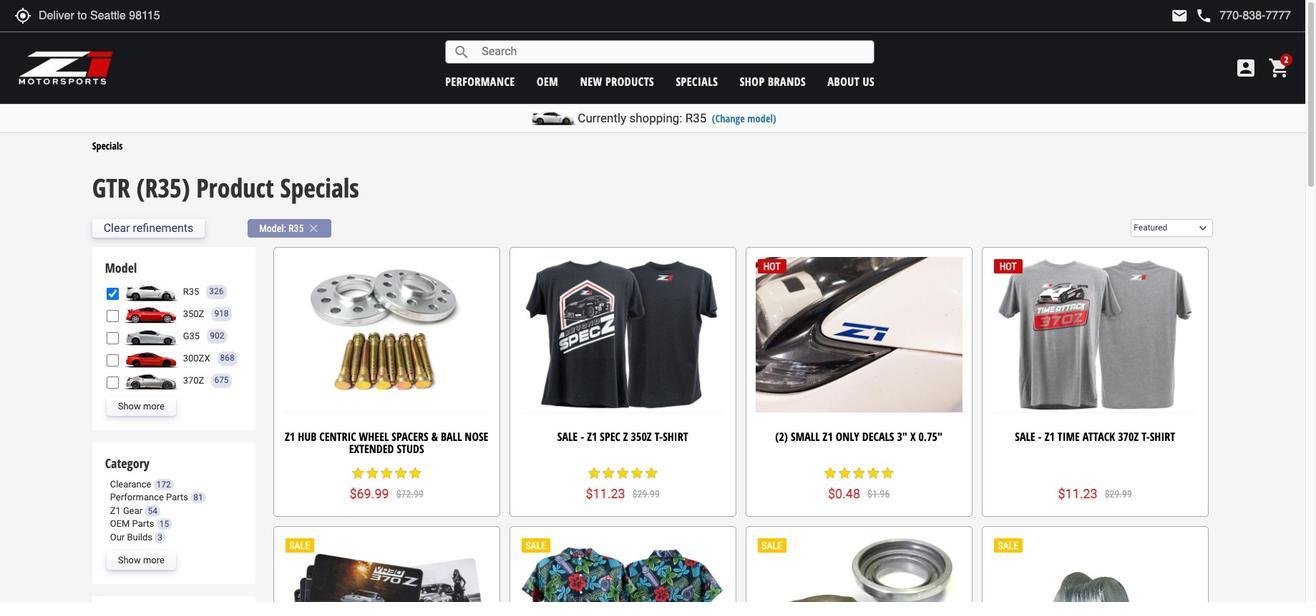 Task type: describe. For each thing, give the bounding box(es) containing it.
category clearance 172 performance parts 81 z1 gear 54 oem parts 15 our builds 3
[[105, 455, 203, 543]]

extended
[[349, 441, 394, 457]]

4 star from the left
[[394, 466, 408, 481]]

show more button for category
[[106, 552, 176, 570]]

13 star from the left
[[852, 466, 866, 481]]

sale for sale - z1 spec z 350z t-shirt
[[558, 429, 578, 444]]

about
[[828, 73, 860, 89]]

t- for 370z
[[1142, 429, 1150, 444]]

star star star star star $69.99 $72.99
[[350, 466, 424, 501]]

account_box
[[1235, 57, 1258, 79]]

shopping_cart
[[1269, 57, 1292, 79]]

star star star star star $0.48 $1.96
[[823, 466, 895, 501]]

918
[[214, 309, 229, 319]]

phone
[[1196, 7, 1213, 24]]

326
[[209, 287, 224, 297]]

9 star from the left
[[630, 466, 644, 481]]

0 vertical spatial oem
[[537, 73, 559, 89]]

small
[[791, 429, 820, 444]]

x
[[911, 429, 916, 444]]

nissan r35 gtr gt-r awd twin turbo 2009 2010 2011 2012 2013 2014 2015 2016 2017 2018 2019 2020 vr38dett z1 motorsports image
[[122, 283, 179, 301]]

81
[[193, 493, 203, 503]]

z1 inside category clearance 172 performance parts 81 z1 gear 54 oem parts 15 our builds 3
[[110, 505, 121, 516]]

only
[[836, 429, 860, 444]]

model)
[[748, 112, 777, 125]]

gtr
[[92, 170, 130, 205]]

us
[[863, 73, 875, 89]]

$69.99
[[350, 486, 389, 501]]

specials
[[676, 73, 718, 89]]

300zx
[[183, 353, 210, 364]]

902
[[210, 331, 224, 341]]

decals
[[863, 429, 895, 444]]

12 star from the left
[[838, 466, 852, 481]]

5 star from the left
[[408, 466, 423, 481]]

(2) small z1 only decals 3" x 0.75"
[[776, 429, 943, 444]]

hub
[[298, 429, 317, 444]]

star star star star star $11.23 $29.99
[[586, 466, 660, 501]]

spacers
[[392, 429, 429, 444]]

builds
[[127, 532, 153, 543]]

&
[[431, 429, 438, 444]]

g35
[[183, 331, 200, 341]]

about us
[[828, 73, 875, 89]]

15 star from the left
[[881, 466, 895, 481]]

sale - z1 time attack 370z t-shirt
[[1015, 429, 1176, 444]]

time
[[1058, 429, 1080, 444]]

$0.48
[[828, 486, 861, 501]]

$11.23 $29.99
[[1058, 486, 1133, 501]]

z1 inside z1 hub centric wheel spacers & ball nose extended studs
[[285, 429, 295, 444]]

z1 motorsports logo image
[[18, 50, 114, 86]]

gear
[[123, 505, 143, 516]]

- for spec
[[581, 429, 584, 444]]

wheel
[[359, 429, 389, 444]]

z1 hub centric wheel spacers & ball nose extended studs
[[285, 429, 489, 457]]

category
[[105, 455, 149, 472]]

ball
[[441, 429, 462, 444]]

search
[[453, 43, 471, 60]]

account_box link
[[1231, 57, 1261, 79]]

currently shopping: r35 (change model)
[[578, 111, 777, 125]]

shopping_cart link
[[1265, 57, 1292, 79]]

spec
[[600, 429, 621, 444]]

2 $11.23 from the left
[[1058, 486, 1098, 501]]

3
[[158, 533, 163, 543]]

clearance
[[110, 479, 151, 489]]

1 horizontal spatial 370z
[[1118, 429, 1139, 444]]

0 horizontal spatial 350z
[[183, 308, 204, 319]]

15
[[159, 519, 169, 529]]

our
[[110, 532, 125, 543]]

172
[[156, 479, 171, 489]]

14 star from the left
[[866, 466, 881, 481]]

shop brands
[[740, 73, 806, 89]]

specials link
[[676, 73, 718, 89]]

11 star from the left
[[823, 466, 838, 481]]

(change model) link
[[712, 112, 777, 125]]

mail link
[[1172, 7, 1189, 24]]

8 star from the left
[[616, 466, 630, 481]]

refinements
[[133, 221, 193, 235]]

1 star from the left
[[351, 466, 365, 481]]



Task type: locate. For each thing, give the bounding box(es) containing it.
specials up 'close'
[[280, 170, 359, 205]]

shopping:
[[630, 111, 683, 125]]

nissan 300zx z32 1990 1991 1992 1993 1994 1995 1996 vg30dett vg30de twin turbo non turbo z1 motorsports image
[[122, 349, 179, 368]]

shirt right attack in the bottom of the page
[[1150, 429, 1176, 444]]

specials link
[[92, 139, 123, 153]]

1 horizontal spatial sale
[[1015, 429, 1036, 444]]

- for time
[[1039, 429, 1042, 444]]

clear
[[104, 221, 130, 235]]

shirt
[[663, 429, 688, 444], [1150, 429, 1176, 444]]

parts
[[166, 492, 188, 503], [132, 519, 154, 529]]

performance
[[110, 492, 164, 503]]

r35 inside model: r35 close
[[289, 223, 304, 234]]

- left time
[[1039, 429, 1042, 444]]

0.75"
[[919, 429, 943, 444]]

2 $29.99 from the left
[[1105, 488, 1133, 499]]

show down builds
[[118, 555, 141, 566]]

nose
[[465, 429, 489, 444]]

model:
[[259, 223, 286, 234]]

t- right "z"
[[655, 429, 663, 444]]

show more button down builds
[[106, 552, 176, 570]]

show for model
[[118, 401, 141, 411]]

1 horizontal spatial oem
[[537, 73, 559, 89]]

performance link
[[445, 73, 515, 89]]

1 vertical spatial show more button
[[106, 552, 176, 570]]

0 horizontal spatial -
[[581, 429, 584, 444]]

370z down 300zx
[[183, 375, 204, 386]]

z1 left gear
[[110, 505, 121, 516]]

z1
[[285, 429, 295, 444], [587, 429, 597, 444], [823, 429, 833, 444], [1045, 429, 1055, 444], [110, 505, 121, 516]]

show more for model
[[118, 401, 165, 411]]

centric
[[320, 429, 356, 444]]

more for category
[[143, 555, 165, 566]]

r35 left 326
[[183, 286, 199, 297]]

$29.99 down attack in the bottom of the page
[[1105, 488, 1133, 499]]

1 vertical spatial show
[[118, 555, 141, 566]]

shirt for sale - z1 spec z 350z t-shirt
[[663, 429, 688, 444]]

close
[[307, 222, 320, 235]]

2 t- from the left
[[1142, 429, 1150, 444]]

shirt for sale - z1 time attack 370z t-shirt
[[1150, 429, 1176, 444]]

2 - from the left
[[1039, 429, 1042, 444]]

shirt right "z"
[[663, 429, 688, 444]]

$29.99 down sale - z1 spec z 350z t-shirt
[[633, 488, 660, 499]]

2 vertical spatial r35
[[183, 286, 199, 297]]

1 show from the top
[[118, 401, 141, 411]]

about us link
[[828, 73, 875, 89]]

model
[[105, 259, 137, 277]]

1 horizontal spatial shirt
[[1150, 429, 1176, 444]]

0 horizontal spatial parts
[[132, 519, 154, 529]]

model: r35 close
[[259, 222, 320, 235]]

1 show more button from the top
[[106, 397, 176, 416]]

parts down 172
[[166, 492, 188, 503]]

t- right attack in the bottom of the page
[[1142, 429, 1150, 444]]

(change
[[712, 112, 745, 125]]

3"
[[897, 429, 908, 444]]

1 horizontal spatial t-
[[1142, 429, 1150, 444]]

1 - from the left
[[581, 429, 584, 444]]

z1 left only
[[823, 429, 833, 444]]

1 horizontal spatial parts
[[166, 492, 188, 503]]

0 vertical spatial show more
[[118, 401, 165, 411]]

0 horizontal spatial $11.23
[[586, 486, 626, 501]]

$11.23 down spec
[[586, 486, 626, 501]]

r35 left 'close'
[[289, 223, 304, 234]]

products
[[606, 73, 654, 89]]

oem
[[537, 73, 559, 89], [110, 519, 130, 529]]

new products
[[580, 73, 654, 89]]

clear refinements button
[[92, 219, 205, 238]]

350z right "z"
[[631, 429, 652, 444]]

0 horizontal spatial oem
[[110, 519, 130, 529]]

7 star from the left
[[602, 466, 616, 481]]

sale
[[558, 429, 578, 444], [1015, 429, 1036, 444]]

370z
[[183, 375, 204, 386], [1118, 429, 1139, 444]]

z1 for (2) small z1 only decals 3" x 0.75"
[[823, 429, 833, 444]]

mail
[[1172, 7, 1189, 24]]

0 horizontal spatial t-
[[655, 429, 663, 444]]

$11.23 down time
[[1058, 486, 1098, 501]]

$29.99 inside $11.23 $29.99
[[1105, 488, 1133, 499]]

6 star from the left
[[587, 466, 602, 481]]

None checkbox
[[106, 332, 119, 344]]

nissan 350z z33 2003 2004 2005 2006 2007 2008 2009 vq35de 3.5l revup rev up vq35hr nismo z1 motorsports image
[[122, 305, 179, 324]]

show more button down nissan 370z z34 2009 2010 2011 2012 2013 2014 2015 2016 2017 2018 2019 3.7l vq37vhr vhr nismo z1 motorsports image
[[106, 397, 176, 416]]

r35 left (change at the top right of page
[[686, 111, 707, 125]]

1 vertical spatial oem
[[110, 519, 130, 529]]

0 vertical spatial more
[[143, 401, 165, 411]]

more
[[143, 401, 165, 411], [143, 555, 165, 566]]

1 vertical spatial r35
[[289, 223, 304, 234]]

None checkbox
[[106, 287, 119, 300], [106, 310, 119, 322], [106, 354, 119, 366], [106, 376, 119, 388], [106, 287, 119, 300], [106, 310, 119, 322], [106, 354, 119, 366], [106, 376, 119, 388]]

0 horizontal spatial specials
[[92, 139, 123, 153]]

phone link
[[1196, 7, 1292, 24]]

more down nissan 370z z34 2009 2010 2011 2012 2013 2014 2015 2016 2017 2018 2019 3.7l vq37vhr vhr nismo z1 motorsports image
[[143, 401, 165, 411]]

shop brands link
[[740, 73, 806, 89]]

show more for category
[[118, 555, 165, 566]]

54
[[148, 506, 157, 516]]

2 star from the left
[[365, 466, 380, 481]]

0 vertical spatial show more button
[[106, 397, 176, 416]]

0 vertical spatial show
[[118, 401, 141, 411]]

attack
[[1083, 429, 1116, 444]]

more down 3
[[143, 555, 165, 566]]

performance
[[445, 73, 515, 89]]

sale - z1 spec z 350z t-shirt
[[558, 429, 688, 444]]

0 horizontal spatial r35
[[183, 286, 199, 297]]

1 horizontal spatial $11.23
[[1058, 486, 1098, 501]]

0 vertical spatial parts
[[166, 492, 188, 503]]

1 vertical spatial more
[[143, 555, 165, 566]]

oem up our
[[110, 519, 130, 529]]

1 more from the top
[[143, 401, 165, 411]]

1 vertical spatial show more
[[118, 555, 165, 566]]

0 horizontal spatial shirt
[[663, 429, 688, 444]]

2 sale from the left
[[1015, 429, 1036, 444]]

1 $11.23 from the left
[[586, 486, 626, 501]]

z
[[623, 429, 628, 444]]

Search search field
[[471, 41, 874, 63]]

show
[[118, 401, 141, 411], [118, 555, 141, 566]]

1 horizontal spatial 350z
[[631, 429, 652, 444]]

0 vertical spatial specials
[[92, 139, 123, 153]]

t- for 350z
[[655, 429, 663, 444]]

1 vertical spatial parts
[[132, 519, 154, 529]]

1 shirt from the left
[[663, 429, 688, 444]]

0 horizontal spatial $29.99
[[633, 488, 660, 499]]

675
[[214, 375, 229, 385]]

mail phone
[[1172, 7, 1213, 24]]

t-
[[655, 429, 663, 444], [1142, 429, 1150, 444]]

868
[[220, 353, 235, 363]]

oem link
[[537, 73, 559, 89]]

2 shirt from the left
[[1150, 429, 1176, 444]]

3 star from the left
[[380, 466, 394, 481]]

370z right attack in the bottom of the page
[[1118, 429, 1139, 444]]

parts up builds
[[132, 519, 154, 529]]

currently
[[578, 111, 627, 125]]

350z up g35
[[183, 308, 204, 319]]

$72.99
[[396, 488, 424, 499]]

1 show more from the top
[[118, 401, 165, 411]]

clear refinements
[[104, 221, 193, 235]]

0 vertical spatial r35
[[686, 111, 707, 125]]

1 sale from the left
[[558, 429, 578, 444]]

1 horizontal spatial -
[[1039, 429, 1042, 444]]

(2)
[[776, 429, 788, 444]]

oem left new in the left top of the page
[[537, 73, 559, 89]]

1 horizontal spatial $29.99
[[1105, 488, 1133, 499]]

show more button for model
[[106, 397, 176, 416]]

$29.99 inside star star star star star $11.23 $29.99
[[633, 488, 660, 499]]

0 vertical spatial 370z
[[183, 375, 204, 386]]

1 horizontal spatial specials
[[280, 170, 359, 205]]

oem inside category clearance 172 performance parts 81 z1 gear 54 oem parts 15 our builds 3
[[110, 519, 130, 529]]

z1 for sale - z1 time attack 370z t-shirt
[[1045, 429, 1055, 444]]

my_location
[[14, 7, 32, 24]]

1 $29.99 from the left
[[633, 488, 660, 499]]

specials up gtr
[[92, 139, 123, 153]]

show for category
[[118, 555, 141, 566]]

0 horizontal spatial 370z
[[183, 375, 204, 386]]

1 t- from the left
[[655, 429, 663, 444]]

$11.23
[[586, 486, 626, 501], [1058, 486, 1098, 501]]

2 show more from the top
[[118, 555, 165, 566]]

studs
[[397, 441, 424, 457]]

1 vertical spatial 350z
[[631, 429, 652, 444]]

more for model
[[143, 401, 165, 411]]

sale left spec
[[558, 429, 578, 444]]

infiniti g35 coupe sedan v35 v36 skyline 2003 2004 2005 2006 2007 2008 3.5l vq35de revup rev up vq35hr z1 motorsports image
[[122, 327, 179, 346]]

2 horizontal spatial r35
[[686, 111, 707, 125]]

(r35)
[[137, 170, 190, 205]]

1 vertical spatial 370z
[[1118, 429, 1139, 444]]

r35
[[686, 111, 707, 125], [289, 223, 304, 234], [183, 286, 199, 297]]

$11.23 inside star star star star star $11.23 $29.99
[[586, 486, 626, 501]]

new products link
[[580, 73, 654, 89]]

1 vertical spatial specials
[[280, 170, 359, 205]]

show down nissan 370z z34 2009 2010 2011 2012 2013 2014 2015 2016 2017 2018 2019 3.7l vq37vhr vhr nismo z1 motorsports image
[[118, 401, 141, 411]]

nissan 370z z34 2009 2010 2011 2012 2013 2014 2015 2016 2017 2018 2019 3.7l vq37vhr vhr nismo z1 motorsports image
[[122, 372, 179, 390]]

1 horizontal spatial r35
[[289, 223, 304, 234]]

2 show from the top
[[118, 555, 141, 566]]

350z
[[183, 308, 204, 319], [631, 429, 652, 444]]

10 star from the left
[[644, 466, 659, 481]]

product
[[196, 170, 274, 205]]

z1 left spec
[[587, 429, 597, 444]]

0 vertical spatial 350z
[[183, 308, 204, 319]]

z1 for sale - z1 spec z 350z t-shirt
[[587, 429, 597, 444]]

- left spec
[[581, 429, 584, 444]]

shop
[[740, 73, 765, 89]]

sale for sale - z1 time attack 370z t-shirt
[[1015, 429, 1036, 444]]

z1 left time
[[1045, 429, 1055, 444]]

z1 left the hub
[[285, 429, 295, 444]]

gtr (r35) product specials
[[92, 170, 359, 205]]

2 show more button from the top
[[106, 552, 176, 570]]

show more button
[[106, 397, 176, 416], [106, 552, 176, 570]]

-
[[581, 429, 584, 444], [1039, 429, 1042, 444]]

$29.99
[[633, 488, 660, 499], [1105, 488, 1133, 499]]

0 horizontal spatial sale
[[558, 429, 578, 444]]

brands
[[768, 73, 806, 89]]

star
[[351, 466, 365, 481], [365, 466, 380, 481], [380, 466, 394, 481], [394, 466, 408, 481], [408, 466, 423, 481], [587, 466, 602, 481], [602, 466, 616, 481], [616, 466, 630, 481], [630, 466, 644, 481], [644, 466, 659, 481], [823, 466, 838, 481], [838, 466, 852, 481], [852, 466, 866, 481], [866, 466, 881, 481], [881, 466, 895, 481]]

2 more from the top
[[143, 555, 165, 566]]

show more down builds
[[118, 555, 165, 566]]

sale left time
[[1015, 429, 1036, 444]]

$1.96
[[868, 488, 890, 499]]

show more down nissan 370z z34 2009 2010 2011 2012 2013 2014 2015 2016 2017 2018 2019 3.7l vq37vhr vhr nismo z1 motorsports image
[[118, 401, 165, 411]]

new
[[580, 73, 603, 89]]



Task type: vqa. For each thing, say whether or not it's contained in the screenshot.
The Enkei
no



